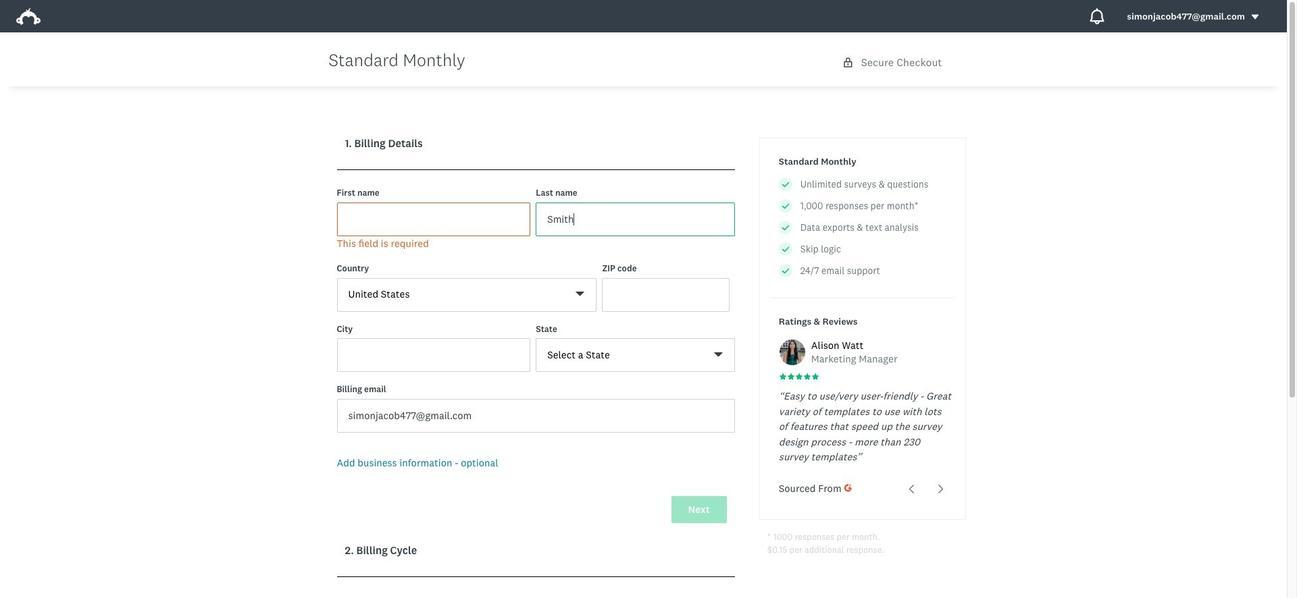 Task type: locate. For each thing, give the bounding box(es) containing it.
chevronleft image
[[907, 484, 917, 495]]

chevronright image
[[936, 484, 946, 495]]

None text field
[[536, 202, 735, 236], [337, 399, 735, 433], [536, 202, 735, 236], [337, 399, 735, 433]]

None text field
[[337, 202, 530, 236], [337, 338, 530, 372], [337, 202, 530, 236], [337, 338, 530, 372]]

None telephone field
[[602, 278, 730, 312]]



Task type: vqa. For each thing, say whether or not it's contained in the screenshot.
Products Icon to the right
no



Task type: describe. For each thing, give the bounding box(es) containing it.
products icon image
[[1089, 8, 1105, 24]]

surveymonkey logo image
[[16, 8, 41, 25]]

dropdown arrow image
[[1251, 12, 1260, 22]]



